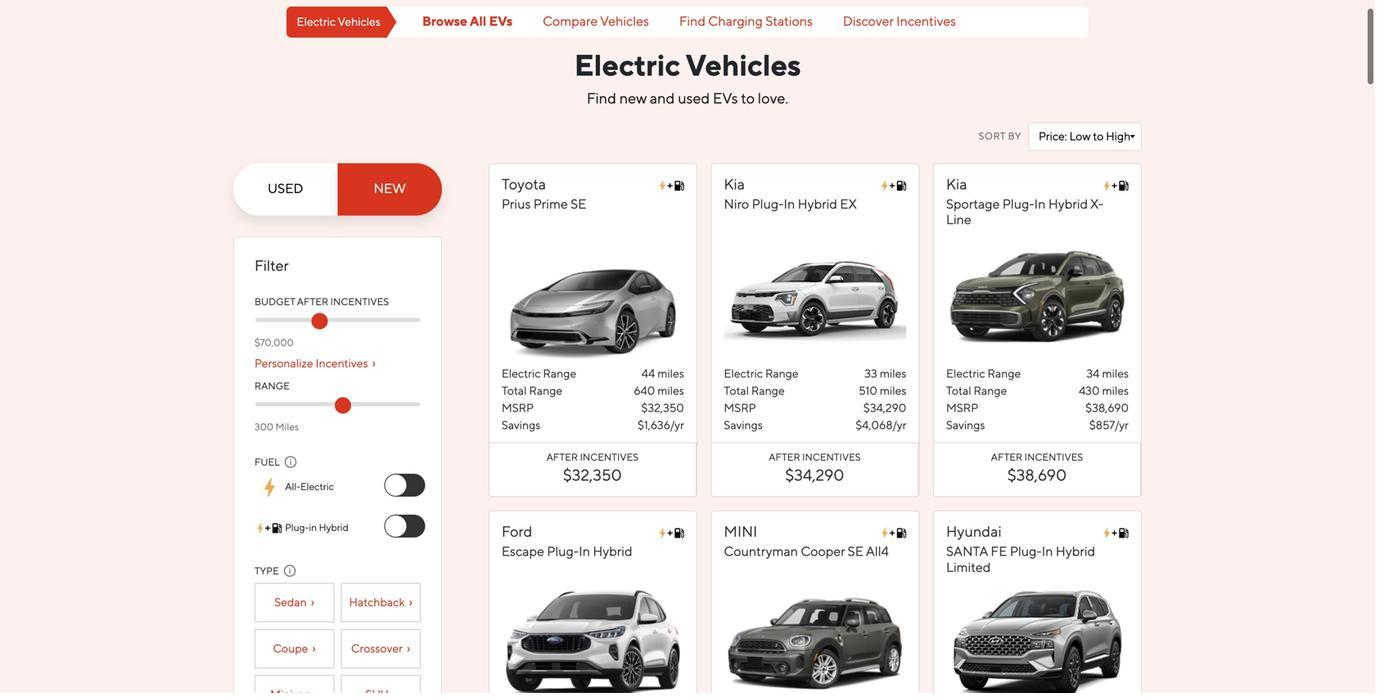 Task type: vqa. For each thing, say whether or not it's contained in the screenshot.
the left /Yr
yes



Task type: locate. For each thing, give the bounding box(es) containing it.
miles up 510 miles on the bottom of the page
[[880, 367, 907, 382]]

0 horizontal spatial vehicles
[[338, 15, 381, 29]]

se inside mini countryman cooper se all4
[[848, 544, 864, 561]]

/yr down 640 miles on the bottom of the page
[[671, 419, 684, 433]]

1 horizontal spatial find
[[680, 14, 706, 30]]

x-
[[1091, 196, 1104, 213]]

browse
[[422, 14, 468, 30]]

miles up 640 miles on the bottom of the page
[[658, 367, 684, 382]]

1 incentives from the left
[[580, 452, 639, 464]]

hybrid inside ford escape plug-in hybrid
[[593, 544, 633, 561]]

0 vertical spatial $34,290
[[864, 401, 907, 416]]

all-electric
[[285, 481, 334, 494]]

kia inside 'kia sportage plug-in hybrid x- line'
[[947, 176, 968, 194]]

range for 510
[[752, 384, 785, 399]]

1 horizontal spatial savings
[[724, 419, 763, 433]]

santa
[[947, 544, 988, 561]]

msrp
[[502, 401, 534, 416], [724, 401, 756, 416], [947, 401, 979, 416]]

after
[[547, 452, 578, 464], [769, 452, 801, 464], [992, 452, 1023, 464]]

and
[[650, 90, 675, 108]]

total range for $32,350
[[502, 384, 563, 399]]

after inside after incentives $32,350
[[547, 452, 578, 464]]

total range
[[502, 384, 563, 399], [724, 384, 785, 399], [947, 384, 1007, 399]]

kia up "niro"
[[724, 176, 745, 194]]

hybrid inside 'kia sportage plug-in hybrid x- line'
[[1049, 196, 1088, 213]]

mini countryman cooper se all4
[[724, 523, 889, 561]]

se left all4
[[848, 544, 864, 561]]

plug-in hybrid
[[285, 522, 349, 535]]

0 vertical spatial incentives
[[897, 14, 957, 30]]

in inside kia niro plug-in hybrid ex
[[784, 196, 795, 213]]

1 total from the left
[[502, 384, 527, 399]]

plug- inside kia niro plug-in hybrid ex
[[752, 196, 784, 213]]

se for mini
[[848, 544, 864, 561]]

incentives inside after incentives $32,350
[[580, 452, 639, 464]]

$38,690 up the hyundai santa fe plug-in hybrid limited
[[1008, 466, 1067, 486]]

plug- for kia niro plug-in hybrid ex
[[752, 196, 784, 213]]

/yr down 510 miles on the bottom of the page
[[893, 419, 907, 433]]

kia for $38,690
[[947, 176, 968, 194]]

0 horizontal spatial /yr
[[671, 419, 684, 433]]

2 electric range from the left
[[724, 367, 799, 382]]

1 vertical spatial evs
[[713, 90, 738, 108]]

0 vertical spatial se
[[571, 196, 587, 213]]

2 horizontal spatial incentives
[[1025, 452, 1084, 464]]

electric vehicles find new and used evs to love.
[[575, 48, 801, 108]]

used
[[268, 181, 303, 198]]

2 vertical spatial incentives
[[316, 357, 368, 371]]

$32,350
[[642, 401, 684, 416], [563, 466, 622, 486]]

Budget after Incentives range field
[[255, 317, 421, 323]]

all-
[[285, 481, 301, 494]]

0 horizontal spatial $38,690
[[1008, 466, 1067, 486]]

3 /yr from the left
[[1116, 419, 1129, 433]]

miles
[[276, 421, 299, 434]]

3 electric range from the left
[[947, 367, 1021, 382]]

300
[[255, 421, 274, 434]]

electric range
[[502, 367, 577, 382], [724, 367, 799, 382], [947, 367, 1021, 382]]

1 horizontal spatial se
[[848, 544, 864, 561]]

kia up the sportage
[[947, 176, 968, 194]]

2 horizontal spatial after
[[992, 452, 1023, 464]]

after for $32,350
[[547, 452, 578, 464]]

2 msrp from the left
[[724, 401, 756, 416]]

in for kia sportage plug-in hybrid x- line
[[1035, 196, 1046, 213]]

0 vertical spatial evs
[[489, 14, 513, 30]]

1 horizontal spatial msrp
[[724, 401, 756, 416]]

total for $32,350
[[502, 384, 527, 399]]

$32,350 up ford escape plug-in hybrid
[[563, 466, 622, 486]]

incentives for personalize incentives
[[316, 357, 368, 371]]

1 horizontal spatial vehicles
[[600, 14, 649, 30]]

1 horizontal spatial after
[[769, 452, 801, 464]]

prime
[[534, 196, 568, 213]]

ford escape plug-in hybrid
[[502, 523, 633, 561]]

$32,350 inside after incentives $32,350
[[563, 466, 622, 486]]

incentives down $1,636
[[580, 452, 639, 464]]

300 miles
[[255, 421, 299, 434]]

hybrid for kia niro plug-in hybrid ex
[[798, 196, 838, 213]]

kia inside kia niro plug-in hybrid ex
[[724, 176, 745, 194]]

3 total range from the left
[[947, 384, 1007, 399]]

find left new
[[587, 90, 617, 108]]

prius
[[502, 196, 531, 213]]

hybrid for kia sportage plug-in hybrid x- line
[[1049, 196, 1088, 213]]

3 after from the left
[[992, 452, 1023, 464]]

all
[[470, 14, 487, 30]]

plug- right the sportage
[[1003, 196, 1035, 213]]

electric vehicles
[[297, 15, 381, 29]]

incentives
[[897, 14, 957, 30], [331, 296, 389, 309], [316, 357, 368, 371]]

plug-
[[752, 196, 784, 213], [1003, 196, 1035, 213], [285, 522, 309, 535], [547, 544, 579, 561], [1010, 544, 1042, 561]]

compare vehicles link
[[538, 14, 654, 30]]

430 miles
[[1080, 384, 1129, 399]]

0 horizontal spatial total range
[[502, 384, 563, 399]]

new button
[[338, 163, 442, 216]]

after inside "after incentives $38,690"
[[992, 452, 1023, 464]]

0 horizontal spatial find
[[587, 90, 617, 108]]

in inside 'kia sportage plug-in hybrid x- line'
[[1035, 196, 1046, 213]]

0 vertical spatial $38,690
[[1086, 401, 1129, 416]]

$34,290 up mini countryman cooper se all4
[[786, 466, 845, 486]]

electric range for $32,350
[[502, 367, 577, 382]]

$38,690 up $857 /yr
[[1086, 401, 1129, 416]]

se
[[571, 196, 587, 213], [848, 544, 864, 561]]

2 after from the left
[[769, 452, 801, 464]]

incentives up the budget after incentives range field
[[331, 296, 389, 309]]

3 incentives from the left
[[1025, 452, 1084, 464]]

after inside after incentives $34,290
[[769, 452, 801, 464]]

2 horizontal spatial vehicles
[[686, 48, 801, 86]]

510 miles
[[859, 384, 907, 399]]

0 horizontal spatial total
[[502, 384, 527, 399]]

0 vertical spatial $32,350
[[642, 401, 684, 416]]

range
[[543, 367, 577, 382], [766, 367, 799, 382], [988, 367, 1021, 382], [255, 380, 290, 393], [529, 384, 563, 399], [752, 384, 785, 399], [974, 384, 1007, 399]]

$34,290 down 510 miles on the bottom of the page
[[864, 401, 907, 416]]

2 /yr from the left
[[893, 419, 907, 433]]

miles down 33 miles on the bottom right
[[880, 384, 907, 399]]

in left x-
[[1035, 196, 1046, 213]]

plug- inside ford escape plug-in hybrid
[[547, 544, 579, 561]]

after incentives $34,290
[[769, 452, 861, 486]]

1 vertical spatial incentives
[[331, 296, 389, 309]]

0 horizontal spatial se
[[571, 196, 587, 213]]

1 electric range from the left
[[502, 367, 577, 382]]

crossover
[[351, 642, 403, 657]]

2 savings from the left
[[724, 419, 763, 433]]

0 horizontal spatial after
[[547, 452, 578, 464]]

1 /yr from the left
[[671, 419, 684, 433]]

1 horizontal spatial $32,350
[[642, 401, 684, 416]]

3 total from the left
[[947, 384, 972, 399]]

1 vertical spatial se
[[848, 544, 864, 561]]

incentives
[[580, 452, 639, 464], [803, 452, 861, 464], [1025, 452, 1084, 464]]

used
[[678, 90, 710, 108]]

miles for 430 miles
[[1103, 384, 1129, 399]]

hybrid for ford escape plug-in hybrid
[[593, 544, 633, 561]]

hybrid
[[798, 196, 838, 213], [1049, 196, 1088, 213], [319, 522, 349, 535], [593, 544, 633, 561], [1056, 544, 1096, 561]]

countryman
[[724, 544, 798, 561]]

miles down 34 miles
[[1103, 384, 1129, 399]]

2 kia from the left
[[947, 176, 968, 194]]

1 horizontal spatial total
[[724, 384, 749, 399]]

in inside ford escape plug-in hybrid
[[579, 544, 590, 561]]

1 kia from the left
[[724, 176, 745, 194]]

evs left to
[[713, 90, 738, 108]]

evs right all at left top
[[489, 14, 513, 30]]

in right fe
[[1042, 544, 1054, 561]]

miles up 430 miles
[[1103, 367, 1129, 382]]

44 miles
[[642, 367, 684, 382]]

find left charging
[[680, 14, 706, 30]]

plug- inside 'kia sportage plug-in hybrid x- line'
[[1003, 196, 1035, 213]]

1 after from the left
[[547, 452, 578, 464]]

incentives inside "after incentives $38,690"
[[1025, 452, 1084, 464]]

incentives down 430
[[1025, 452, 1084, 464]]

plug- right "niro"
[[752, 196, 784, 213]]

incentives down the $4,068
[[803, 452, 861, 464]]

3 msrp from the left
[[947, 401, 979, 416]]

in
[[784, 196, 795, 213], [1035, 196, 1046, 213], [579, 544, 590, 561], [1042, 544, 1054, 561]]

$38,690
[[1086, 401, 1129, 416], [1008, 466, 1067, 486]]

hybrid inside kia niro plug-in hybrid ex
[[798, 196, 838, 213]]

1 vertical spatial $34,290
[[786, 466, 845, 486]]

savings for $32,350
[[502, 419, 541, 433]]

incentives for discover incentives
[[897, 14, 957, 30]]

toyota prius prime se
[[502, 176, 587, 213]]

electric range for $34,290
[[724, 367, 799, 382]]

hybrid image
[[660, 529, 684, 539]]

fuel
[[255, 456, 280, 469]]

$38,690 inside "after incentives $38,690"
[[1008, 466, 1067, 486]]

$34,290
[[864, 401, 907, 416], [786, 466, 845, 486]]

1 vertical spatial find
[[587, 90, 617, 108]]

find charging stations button
[[675, 14, 818, 30]]

2 horizontal spatial electric range
[[947, 367, 1021, 382]]

0 horizontal spatial $32,350
[[563, 466, 622, 486]]

/yr down 430 miles
[[1116, 419, 1129, 433]]

1 vertical spatial $38,690
[[1008, 466, 1067, 486]]

$857 /yr
[[1090, 419, 1129, 433]]

savings for $34,290
[[724, 419, 763, 433]]

compare vehicles button
[[538, 14, 654, 30]]

2 incentives from the left
[[803, 452, 861, 464]]

electric
[[297, 15, 336, 29], [575, 48, 681, 86], [502, 367, 541, 382], [724, 367, 763, 382], [947, 367, 986, 382], [301, 481, 334, 494]]

0 horizontal spatial $34,290
[[786, 466, 845, 486]]

hybrid image
[[660, 181, 684, 191], [882, 181, 907, 191], [1105, 181, 1129, 191], [882, 529, 907, 539], [1105, 529, 1129, 539]]

se inside "toyota prius prime se"
[[571, 196, 587, 213]]

1 horizontal spatial /yr
[[893, 419, 907, 433]]

range for 34
[[988, 367, 1021, 382]]

0 horizontal spatial savings
[[502, 419, 541, 433]]

miles for 44 miles
[[658, 367, 684, 382]]

new
[[620, 90, 647, 108]]

2 horizontal spatial msrp
[[947, 401, 979, 416]]

1 savings from the left
[[502, 419, 541, 433]]

0 horizontal spatial msrp
[[502, 401, 534, 416]]

plug- right fe
[[1010, 544, 1042, 561]]

hyundai
[[947, 523, 1002, 542]]

1 horizontal spatial $34,290
[[864, 401, 907, 416]]

2 total range from the left
[[724, 384, 785, 399]]

incentives up range range field
[[316, 357, 368, 371]]

2 horizontal spatial total
[[947, 384, 972, 399]]

plug- right escape
[[547, 544, 579, 561]]

range for 44
[[543, 367, 577, 382]]

/yr for $34,290
[[893, 419, 907, 433]]

510
[[859, 384, 878, 399]]

3 savings from the left
[[947, 419, 985, 433]]

$1,636 /yr
[[638, 419, 684, 433]]

incentives inside personalize incentives button
[[316, 357, 368, 371]]

find
[[680, 14, 706, 30], [587, 90, 617, 108]]

range for 640
[[529, 384, 563, 399]]

hybrid image for $32,350
[[660, 181, 684, 191]]

33
[[865, 367, 878, 382]]

incentives inside after incentives $34,290
[[803, 452, 861, 464]]

niro
[[724, 196, 749, 213]]

$857
[[1090, 419, 1116, 433]]

sedan button
[[255, 584, 334, 623]]

miles
[[658, 367, 684, 382], [880, 367, 907, 382], [1103, 367, 1129, 382], [658, 384, 684, 399], [880, 384, 907, 399], [1103, 384, 1129, 399]]

in right "niro"
[[784, 196, 795, 213]]

in right escape
[[579, 544, 590, 561]]

1 horizontal spatial evs
[[713, 90, 738, 108]]

0 horizontal spatial incentives
[[580, 452, 639, 464]]

hatchback button
[[341, 584, 421, 623]]

2 total from the left
[[724, 384, 749, 399]]

/yr
[[671, 419, 684, 433], [893, 419, 907, 433], [1116, 419, 1129, 433]]

after for $38,690
[[992, 452, 1023, 464]]

0 horizontal spatial electric range
[[502, 367, 577, 382]]

vehicles inside electric vehicles find new and used evs to love.
[[686, 48, 801, 86]]

1 total range from the left
[[502, 384, 563, 399]]

2 horizontal spatial /yr
[[1116, 419, 1129, 433]]

type
[[255, 566, 279, 578]]

1 horizontal spatial kia
[[947, 176, 968, 194]]

1 horizontal spatial incentives
[[803, 452, 861, 464]]

2 horizontal spatial savings
[[947, 419, 985, 433]]

after
[[297, 296, 328, 309]]

1 horizontal spatial electric range
[[724, 367, 799, 382]]

1 vertical spatial $32,350
[[563, 466, 622, 486]]

44
[[642, 367, 655, 382]]

toyota
[[502, 176, 546, 194]]

miles down 44 miles
[[658, 384, 684, 399]]

2 horizontal spatial total range
[[947, 384, 1007, 399]]

se right prime at the left
[[571, 196, 587, 213]]

1 msrp from the left
[[502, 401, 534, 416]]

$32,350 up $1,636 /yr
[[642, 401, 684, 416]]

kia
[[724, 176, 745, 194], [947, 176, 968, 194]]

0 horizontal spatial kia
[[724, 176, 745, 194]]

hyundai santa fe plug-in hybrid limited
[[947, 523, 1096, 577]]

1 horizontal spatial total range
[[724, 384, 785, 399]]

incentives right discover
[[897, 14, 957, 30]]



Task type: describe. For each thing, give the bounding box(es) containing it.
used link
[[233, 163, 338, 216]]

sedan
[[275, 596, 307, 611]]

escape
[[502, 544, 544, 561]]

evs inside electric vehicles find new and used evs to love.
[[713, 90, 738, 108]]

miles for 510 miles
[[880, 384, 907, 399]]

vehicles for compare vehicles
[[600, 14, 649, 30]]

plug- down all-
[[285, 522, 309, 535]]

msrp for $34,290
[[724, 401, 756, 416]]

mini
[[724, 523, 758, 542]]

incentives for $38,690
[[1025, 452, 1084, 464]]

kia niro plug-in hybrid ex
[[724, 176, 857, 213]]

$4,068 /yr
[[856, 419, 907, 433]]

sort by
[[979, 130, 1022, 143]]

electric range for $38,690
[[947, 367, 1021, 382]]

plug- for kia sportage plug-in hybrid x- line
[[1003, 196, 1035, 213]]

range for 33
[[766, 367, 799, 382]]

$70,000
[[255, 337, 294, 350]]

sportage
[[947, 196, 1000, 213]]

filter
[[255, 257, 289, 276]]

cooper
[[801, 544, 845, 561]]

electric inside electric vehicles find new and used evs to love.
[[575, 48, 681, 86]]

ex
[[840, 196, 857, 213]]

vehicles for electric vehicles
[[338, 15, 381, 29]]

new link
[[338, 163, 442, 216]]

browse all evs button
[[418, 14, 518, 30]]

after incentives $38,690
[[992, 452, 1084, 486]]

incentives for $32,350
[[580, 452, 639, 464]]

find inside electric vehicles find new and used evs to love.
[[587, 90, 617, 108]]

hybrid inside the hyundai santa fe plug-in hybrid limited
[[1056, 544, 1096, 561]]

total range for $38,690
[[947, 384, 1007, 399]]

charging
[[709, 14, 763, 30]]

line
[[947, 212, 972, 229]]

by
[[1009, 130, 1022, 143]]

all4
[[866, 544, 889, 561]]

34
[[1087, 367, 1100, 382]]

incentives for $34,290
[[803, 452, 861, 464]]

ford
[[502, 523, 533, 542]]

personalize
[[255, 357, 313, 371]]

fe
[[991, 544, 1008, 561]]

msrp for $38,690
[[947, 401, 979, 416]]

discover incentives
[[843, 14, 957, 30]]

find charging stations link
[[675, 14, 818, 30]]

personalize incentives
[[255, 357, 368, 371]]

budget
[[255, 296, 295, 309]]

savings for $38,690
[[947, 419, 985, 433]]

in for kia niro plug-in hybrid ex
[[784, 196, 795, 213]]

plug- inside the hyundai santa fe plug-in hybrid limited
[[1010, 544, 1042, 561]]

33 miles
[[865, 367, 907, 382]]

browse all evs
[[422, 14, 513, 30]]

crossover button
[[341, 630, 421, 669]]

hybrid image for $38,690
[[1105, 181, 1129, 191]]

find charging stations
[[680, 14, 813, 30]]

limited
[[947, 560, 991, 577]]

love.
[[758, 90, 789, 108]]

640 miles
[[634, 384, 684, 399]]

total range for $34,290
[[724, 384, 785, 399]]

Range range field
[[255, 402, 421, 407]]

sort
[[979, 130, 1006, 143]]

msrp for $32,350
[[502, 401, 534, 416]]

total for $38,690
[[947, 384, 972, 399]]

vehicles for electric vehicles find new and used evs to love.
[[686, 48, 801, 86]]

coupe button
[[255, 630, 334, 669]]

total for $34,290
[[724, 384, 749, 399]]

hybrid image for $34,290
[[882, 181, 907, 191]]

coupe
[[273, 642, 308, 657]]

0 horizontal spatial evs
[[489, 14, 513, 30]]

discover
[[843, 14, 894, 30]]

$1,636
[[638, 419, 671, 433]]

miles for 34 miles
[[1103, 367, 1129, 382]]

browse all evs link
[[418, 14, 518, 30]]

miles for 640 miles
[[658, 384, 684, 399]]

$34,290 inside after incentives $34,290
[[786, 466, 845, 486]]

budget after incentives
[[255, 296, 389, 309]]

personalize incentives button
[[255, 354, 376, 374]]

compare
[[543, 14, 598, 30]]

1 horizontal spatial $38,690
[[1086, 401, 1129, 416]]

after for $34,290
[[769, 452, 801, 464]]

kia sportage plug-in hybrid x- line
[[947, 176, 1104, 229]]

/yr for $32,350
[[671, 419, 684, 433]]

discover incentives link
[[838, 14, 961, 30]]

after incentives $32,350
[[547, 452, 639, 486]]

in for ford escape plug-in hybrid
[[579, 544, 590, 561]]

compare vehicles
[[543, 14, 649, 30]]

se for toyota
[[571, 196, 587, 213]]

stations
[[766, 14, 813, 30]]

in inside the hyundai santa fe plug-in hybrid limited
[[1042, 544, 1054, 561]]

34 miles
[[1087, 367, 1129, 382]]

electric vehicles link
[[287, 15, 397, 29]]

kia for $34,290
[[724, 176, 745, 194]]

in
[[309, 522, 317, 535]]

$4,068
[[856, 419, 893, 433]]

640
[[634, 384, 655, 399]]

hatchback
[[349, 596, 405, 611]]

miles for 33 miles
[[880, 367, 907, 382]]

/yr for $38,690
[[1116, 419, 1129, 433]]

range for 430
[[974, 384, 1007, 399]]

used button
[[233, 163, 338, 216]]

new
[[374, 181, 406, 198]]

plug- for ford escape plug-in hybrid
[[547, 544, 579, 561]]

discover incentives button
[[838, 14, 961, 30]]

430
[[1080, 384, 1100, 399]]

0 vertical spatial find
[[680, 14, 706, 30]]

to
[[741, 90, 755, 108]]



